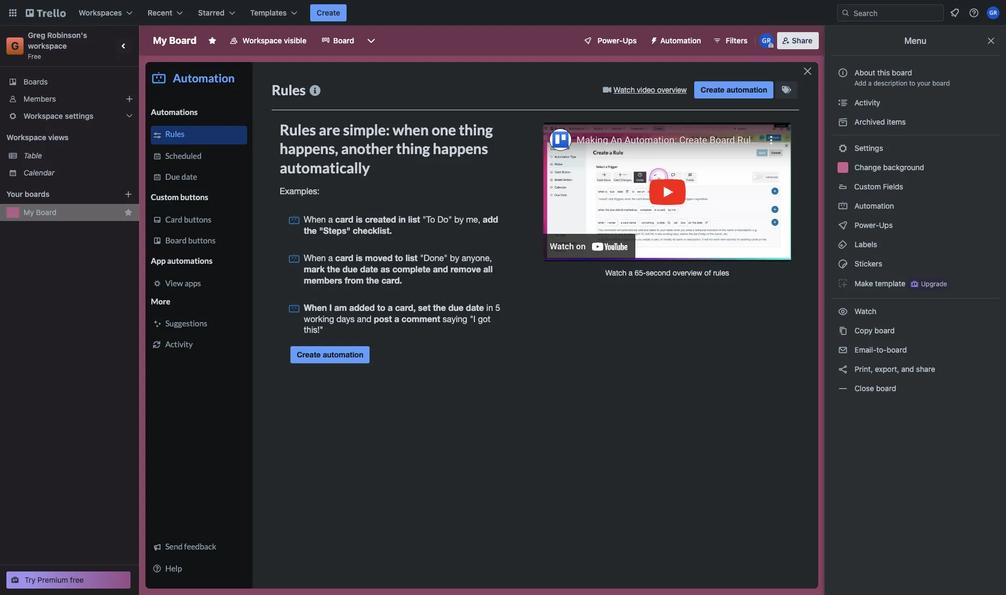 Task type: describe. For each thing, give the bounding box(es) containing it.
background
[[884, 163, 925, 172]]

automation link
[[832, 198, 1000, 215]]

add
[[855, 79, 867, 87]]

close board
[[853, 384, 897, 393]]

starred
[[198, 8, 225, 17]]

workspace visible
[[243, 36, 307, 45]]

create
[[317, 8, 341, 17]]

table link
[[24, 150, 133, 161]]

sm image for copy board
[[838, 325, 849, 336]]

my board button
[[24, 207, 120, 218]]

robinson's
[[47, 31, 87, 40]]

archived items link
[[832, 113, 1000, 131]]

settings link
[[832, 140, 1000, 157]]

a
[[869, 79, 872, 87]]

sm image for power-ups
[[838, 220, 849, 231]]

filters button
[[710, 32, 751, 49]]

board inside text field
[[169, 35, 197, 46]]

change background
[[853, 163, 925, 172]]

watch
[[853, 307, 879, 316]]

power-ups link
[[832, 217, 1000, 234]]

sm image for close board
[[838, 383, 849, 394]]

boards
[[25, 189, 50, 199]]

about
[[855, 68, 876, 77]]

sm image for watch
[[838, 306, 849, 317]]

activity link
[[832, 94, 1000, 111]]

views
[[48, 133, 69, 142]]

archived items
[[853, 117, 907, 126]]

custom fields
[[855, 182, 904, 191]]

print, export, and share
[[853, 365, 936, 374]]

sm image for labels
[[838, 239, 849, 250]]

close board link
[[832, 380, 1000, 397]]

workspace for workspace views
[[6, 133, 46, 142]]

to
[[910, 79, 916, 87]]

g
[[11, 40, 19, 52]]

fields
[[884, 182, 904, 191]]

share button
[[778, 32, 820, 49]]

change
[[855, 163, 882, 172]]

search image
[[842, 9, 851, 17]]

print, export, and share link
[[832, 361, 1000, 378]]

board inside copy board link
[[875, 326, 895, 335]]

open information menu image
[[969, 7, 980, 18]]

templates button
[[244, 4, 304, 21]]

starred icon image
[[124, 208, 133, 217]]

try
[[25, 575, 36, 585]]

greg robinson (gregrobinson96) image
[[988, 6, 1000, 19]]

settings
[[65, 111, 94, 120]]

boards
[[24, 77, 48, 86]]

boards link
[[0, 73, 139, 90]]

free
[[70, 575, 84, 585]]

copy
[[855, 326, 873, 335]]

0 notifications image
[[949, 6, 962, 19]]

email-to-board link
[[832, 342, 1000, 359]]

automation inside button
[[661, 36, 702, 45]]

my inside text field
[[153, 35, 167, 46]]

your
[[6, 189, 23, 199]]

settings
[[853, 143, 884, 153]]

visible
[[284, 36, 307, 45]]

recent
[[148, 8, 173, 17]]

power- inside button
[[598, 36, 623, 45]]

workspace visible button
[[223, 32, 313, 49]]

this member is an admin of this board. image
[[769, 43, 774, 48]]

1 horizontal spatial power-
[[855, 221, 880, 230]]

about this board add a description to your board
[[855, 68, 951, 87]]

custom fields button
[[832, 178, 1000, 195]]

recent button
[[141, 4, 190, 21]]

customize views image
[[366, 35, 377, 46]]

back to home image
[[26, 4, 66, 21]]

board right your
[[933, 79, 951, 87]]

automation button
[[646, 32, 708, 49]]

create button
[[310, 4, 347, 21]]

switch to… image
[[7, 7, 18, 18]]

starred button
[[192, 4, 242, 21]]

to-
[[877, 345, 887, 354]]

your
[[918, 79, 931, 87]]

export,
[[876, 365, 900, 374]]

greg robinson (gregrobinson96) image
[[759, 33, 774, 48]]

members link
[[0, 90, 139, 108]]

primary element
[[0, 0, 1007, 26]]

sm image inside automation button
[[646, 32, 661, 47]]

my board inside text field
[[153, 35, 197, 46]]

activity
[[853, 98, 881, 107]]



Task type: locate. For each thing, give the bounding box(es) containing it.
1 horizontal spatial board
[[169, 35, 197, 46]]

ups
[[623, 36, 637, 45], [880, 221, 894, 230]]

automation
[[661, 36, 702, 45], [853, 201, 895, 210]]

0 horizontal spatial my board
[[24, 208, 56, 217]]

add board image
[[124, 190, 133, 199]]

board left customize views icon
[[334, 36, 355, 45]]

sm image for email-to-board
[[838, 345, 849, 355]]

0 vertical spatial my board
[[153, 35, 197, 46]]

your boards
[[6, 189, 50, 199]]

sm image inside close board link
[[838, 383, 849, 394]]

1 vertical spatial power-ups
[[853, 221, 896, 230]]

filters
[[726, 36, 748, 45]]

sm image
[[646, 32, 661, 47], [838, 117, 849, 127], [838, 143, 849, 154], [838, 201, 849, 211], [838, 259, 849, 269], [838, 278, 849, 289], [838, 345, 849, 355], [838, 364, 849, 375], [838, 383, 849, 394]]

share
[[917, 365, 936, 374]]

my
[[153, 35, 167, 46], [24, 208, 34, 217]]

upgrade button
[[909, 278, 950, 291]]

1 horizontal spatial ups
[[880, 221, 894, 230]]

greg robinson's workspace free
[[28, 31, 89, 60]]

sm image inside 'stickers' link
[[838, 259, 849, 269]]

1 vertical spatial my
[[24, 208, 34, 217]]

workspace down members
[[24, 111, 63, 120]]

sm image inside copy board link
[[838, 325, 849, 336]]

workspace navigation collapse icon image
[[117, 39, 132, 54]]

table
[[24, 151, 42, 160]]

my inside "button"
[[24, 208, 34, 217]]

print,
[[855, 365, 874, 374]]

template
[[876, 279, 906, 288]]

copy board
[[853, 326, 895, 335]]

workspace inside dropdown button
[[24, 111, 63, 120]]

1 vertical spatial automation
[[853, 201, 895, 210]]

free
[[28, 52, 41, 60]]

email-to-board
[[853, 345, 908, 354]]

board
[[169, 35, 197, 46], [334, 36, 355, 45], [36, 208, 56, 217]]

ups inside button
[[623, 36, 637, 45]]

3 sm image from the top
[[838, 239, 849, 250]]

0 vertical spatial my
[[153, 35, 167, 46]]

board down export,
[[877, 384, 897, 393]]

labels
[[853, 240, 878, 249]]

make
[[855, 279, 874, 288]]

2 vertical spatial workspace
[[6, 133, 46, 142]]

0 horizontal spatial power-
[[598, 36, 623, 45]]

board inside "button"
[[36, 208, 56, 217]]

my board down recent dropdown button
[[153, 35, 197, 46]]

menu
[[905, 36, 927, 46]]

custom
[[855, 182, 882, 191]]

sm image inside watch link
[[838, 306, 849, 317]]

sm image inside 'email-to-board' "link"
[[838, 345, 849, 355]]

1 horizontal spatial automation
[[853, 201, 895, 210]]

share
[[793, 36, 813, 45]]

change background link
[[832, 159, 1000, 176]]

1 horizontal spatial my board
[[153, 35, 197, 46]]

workspace
[[243, 36, 282, 45], [24, 111, 63, 120], [6, 133, 46, 142]]

automation down custom fields
[[853, 201, 895, 210]]

1 vertical spatial workspace
[[24, 111, 63, 120]]

board down boards at top left
[[36, 208, 56, 217]]

greg robinson's workspace link
[[28, 31, 89, 50]]

sm image inside labels "link"
[[838, 239, 849, 250]]

sm image inside activity link
[[838, 97, 849, 108]]

this
[[878, 68, 891, 77]]

and
[[902, 365, 915, 374]]

automation left the "filters" button on the top right of the page
[[661, 36, 702, 45]]

stickers
[[853, 259, 883, 268]]

0 vertical spatial automation
[[661, 36, 702, 45]]

greg
[[28, 31, 45, 40]]

board
[[893, 68, 913, 77], [933, 79, 951, 87], [875, 326, 895, 335], [887, 345, 908, 354], [877, 384, 897, 393]]

Board name text field
[[148, 32, 202, 49]]

5 sm image from the top
[[838, 325, 849, 336]]

your boards with 1 items element
[[6, 188, 108, 201]]

Search field
[[851, 5, 944, 21]]

board inside close board link
[[877, 384, 897, 393]]

workspaces
[[79, 8, 122, 17]]

0 horizontal spatial board
[[36, 208, 56, 217]]

0 vertical spatial ups
[[623, 36, 637, 45]]

email-
[[855, 345, 877, 354]]

0 horizontal spatial automation
[[661, 36, 702, 45]]

board up to-
[[875, 326, 895, 335]]

my board
[[153, 35, 197, 46], [24, 208, 56, 217]]

my down recent
[[153, 35, 167, 46]]

star or unstar board image
[[208, 36, 217, 45]]

1 sm image from the top
[[838, 97, 849, 108]]

my board down boards at top left
[[24, 208, 56, 217]]

workspace for workspace visible
[[243, 36, 282, 45]]

workspace settings button
[[0, 108, 139, 125]]

labels link
[[832, 236, 1000, 253]]

1 horizontal spatial my
[[153, 35, 167, 46]]

4 sm image from the top
[[838, 306, 849, 317]]

sm image for settings
[[838, 143, 849, 154]]

2 horizontal spatial board
[[334, 36, 355, 45]]

sm image for automation
[[838, 201, 849, 211]]

1 vertical spatial ups
[[880, 221, 894, 230]]

make template
[[853, 279, 906, 288]]

ups left automation button
[[623, 36, 637, 45]]

board inside 'email-to-board' "link"
[[887, 345, 908, 354]]

1 horizontal spatial power-ups
[[853, 221, 896, 230]]

0 vertical spatial power-
[[598, 36, 623, 45]]

watch link
[[832, 303, 1000, 320]]

power-
[[598, 36, 623, 45], [855, 221, 880, 230]]

sm image for archived items
[[838, 117, 849, 127]]

stickers link
[[832, 255, 1000, 272]]

0 vertical spatial power-ups
[[598, 36, 637, 45]]

close
[[855, 384, 875, 393]]

templates
[[250, 8, 287, 17]]

2 sm image from the top
[[838, 220, 849, 231]]

archived
[[855, 117, 886, 126]]

0 horizontal spatial power-ups
[[598, 36, 637, 45]]

items
[[888, 117, 907, 126]]

upgrade
[[922, 280, 948, 288]]

sm image inside archived items link
[[838, 117, 849, 127]]

sm image for make template
[[838, 278, 849, 289]]

premium
[[38, 575, 68, 585]]

sm image for activity
[[838, 97, 849, 108]]

sm image for print, export, and share
[[838, 364, 849, 375]]

try premium free button
[[6, 572, 131, 589]]

description
[[874, 79, 908, 87]]

0 horizontal spatial my
[[24, 208, 34, 217]]

automation inside "link"
[[853, 201, 895, 210]]

calendar
[[24, 168, 55, 177]]

power-ups button
[[577, 32, 644, 49]]

try premium free
[[25, 575, 84, 585]]

1 vertical spatial power-
[[855, 221, 880, 230]]

copy board link
[[832, 322, 1000, 339]]

sm image inside settings link
[[838, 143, 849, 154]]

my down your boards
[[24, 208, 34, 217]]

workspace up table
[[6, 133, 46, 142]]

workspace settings
[[24, 111, 94, 120]]

sm image inside power-ups link
[[838, 220, 849, 231]]

1 vertical spatial my board
[[24, 208, 56, 217]]

workspaces button
[[72, 4, 139, 21]]

0 horizontal spatial ups
[[623, 36, 637, 45]]

sm image inside print, export, and share link
[[838, 364, 849, 375]]

sm image inside automation "link"
[[838, 201, 849, 211]]

sm image
[[838, 97, 849, 108], [838, 220, 849, 231], [838, 239, 849, 250], [838, 306, 849, 317], [838, 325, 849, 336]]

board left star or unstar board icon
[[169, 35, 197, 46]]

workspace inside button
[[243, 36, 282, 45]]

0 vertical spatial workspace
[[243, 36, 282, 45]]

members
[[24, 94, 56, 103]]

workspace for workspace settings
[[24, 111, 63, 120]]

my board inside "button"
[[24, 208, 56, 217]]

board up the to
[[893, 68, 913, 77]]

power-ups inside button
[[598, 36, 637, 45]]

board up print, export, and share
[[887, 345, 908, 354]]

ups down automation "link"
[[880, 221, 894, 230]]

g link
[[6, 37, 24, 55]]

power-ups
[[598, 36, 637, 45], [853, 221, 896, 230]]

sm image for stickers
[[838, 259, 849, 269]]

workspace
[[28, 41, 67, 50]]

board link
[[315, 32, 361, 49]]

workspace views
[[6, 133, 69, 142]]

calendar link
[[24, 168, 133, 178]]

workspace down "templates"
[[243, 36, 282, 45]]



Task type: vqa. For each thing, say whether or not it's contained in the screenshot.
to
yes



